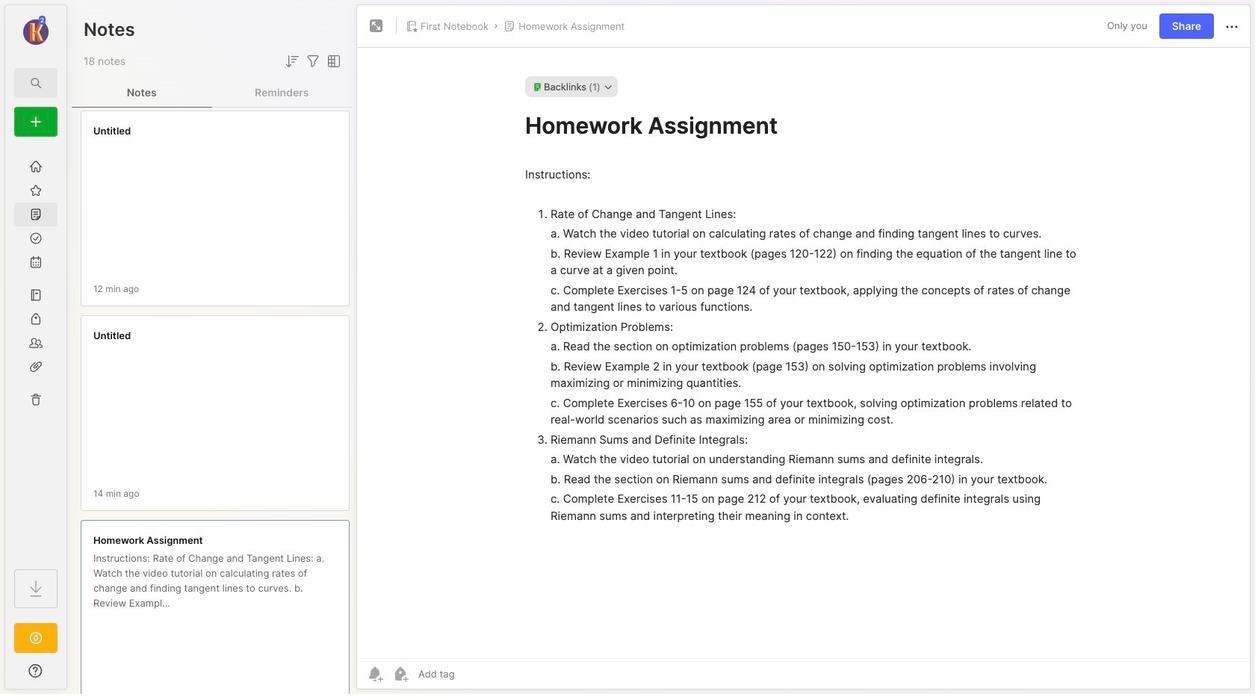 Task type: locate. For each thing, give the bounding box(es) containing it.
Add tag field
[[417, 667, 530, 681]]

add a reminder image
[[366, 665, 384, 683]]

note window element
[[356, 4, 1251, 694]]

add tag image
[[392, 665, 410, 683]]

WHAT'S NEW field
[[5, 659, 67, 683]]

Sort options field
[[283, 52, 301, 70]]

tree
[[5, 146, 67, 556]]

more actions image
[[1223, 18, 1241, 36]]

add filters image
[[304, 52, 322, 70]]

tab list
[[72, 78, 352, 108]]

Add filters field
[[304, 52, 322, 70]]

main element
[[0, 0, 72, 694]]

upgrade image
[[27, 629, 45, 647]]

tree inside main element
[[5, 146, 67, 556]]

click to expand image
[[65, 667, 77, 685]]



Task type: vqa. For each thing, say whether or not it's contained in the screenshot.
Enter task text field
no



Task type: describe. For each thing, give the bounding box(es) containing it.
edit search image
[[27, 74, 45, 92]]

Note Editor text field
[[357, 47, 1250, 658]]

View options field
[[322, 52, 343, 70]]

home image
[[28, 159, 43, 174]]

Account field
[[5, 14, 67, 47]]

expand note image
[[368, 17, 386, 35]]

More actions field
[[1223, 17, 1241, 36]]



